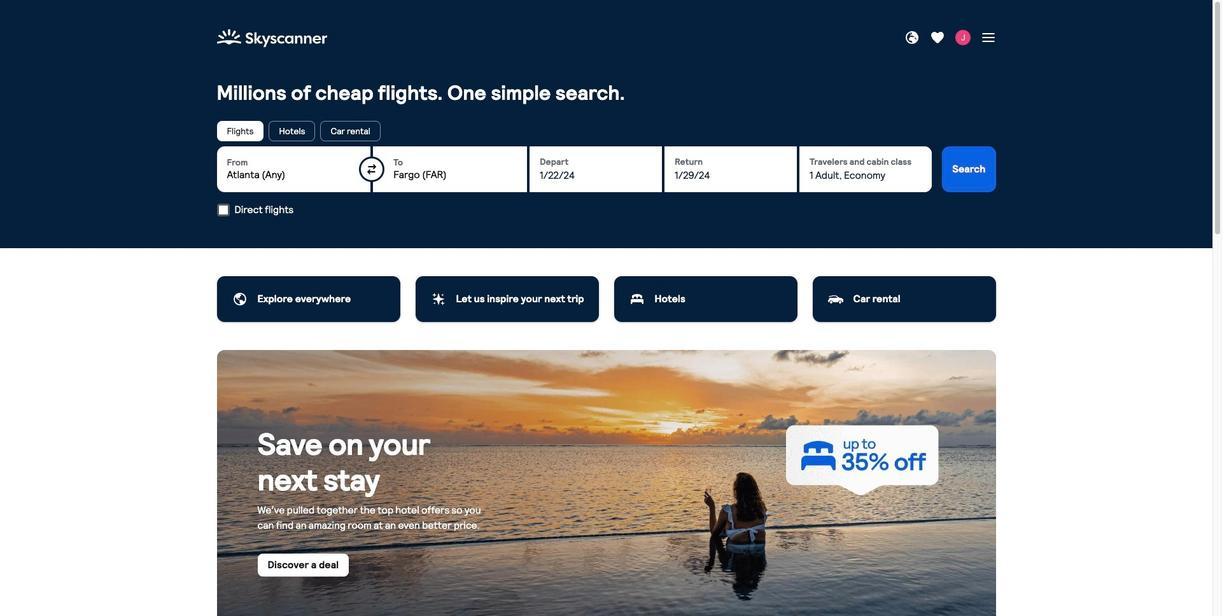 Task type: describe. For each thing, give the bounding box(es) containing it.
Direct flights checkbox
[[217, 204, 230, 216]]

Country, city or airport text field
[[394, 169, 517, 182]]

swap origin and destination image
[[367, 164, 377, 174]]

skyscanner home image
[[217, 25, 327, 51]]

profile image
[[956, 30, 971, 45]]

Country, city or airport text field
[[227, 169, 361, 182]]



Task type: vqa. For each thing, say whether or not it's contained in the screenshot.
from associated with LOT
no



Task type: locate. For each thing, give the bounding box(es) containing it.
regional settings image
[[905, 30, 920, 45]]

tab list
[[217, 121, 996, 141]]

saved flights image
[[930, 30, 945, 45]]

open menu image
[[981, 30, 996, 45]]



